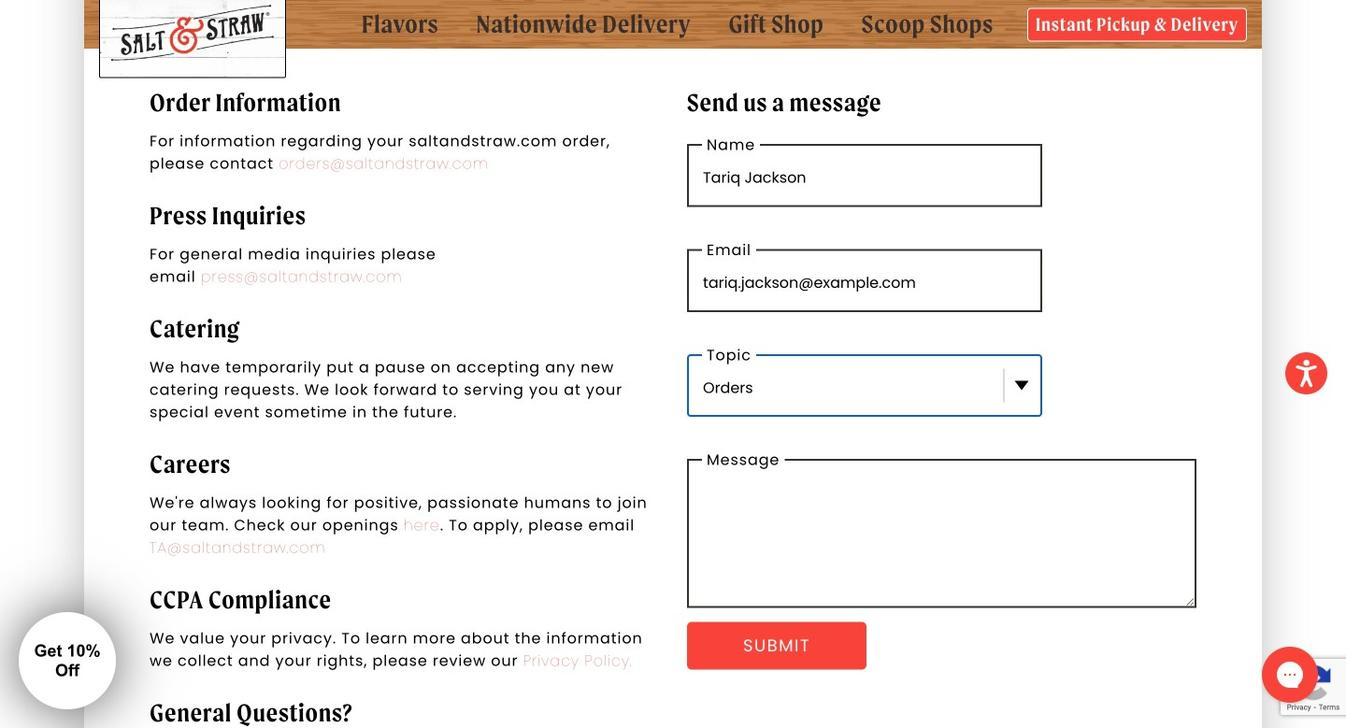 Task type: vqa. For each thing, say whether or not it's contained in the screenshot.
'chevron left' ICON
no



Task type: describe. For each thing, give the bounding box(es) containing it.
open accessibe: accessibility options, statement and help image
[[1297, 360, 1318, 387]]

Message text field
[[687, 459, 1197, 609]]



Task type: locate. For each thing, give the bounding box(es) containing it.
None email field
[[687, 249, 1043, 312]]

None submit
[[687, 623, 867, 670]]

salt and straw ice cream image
[[99, 0, 286, 66]]

None text field
[[687, 144, 1043, 207]]



